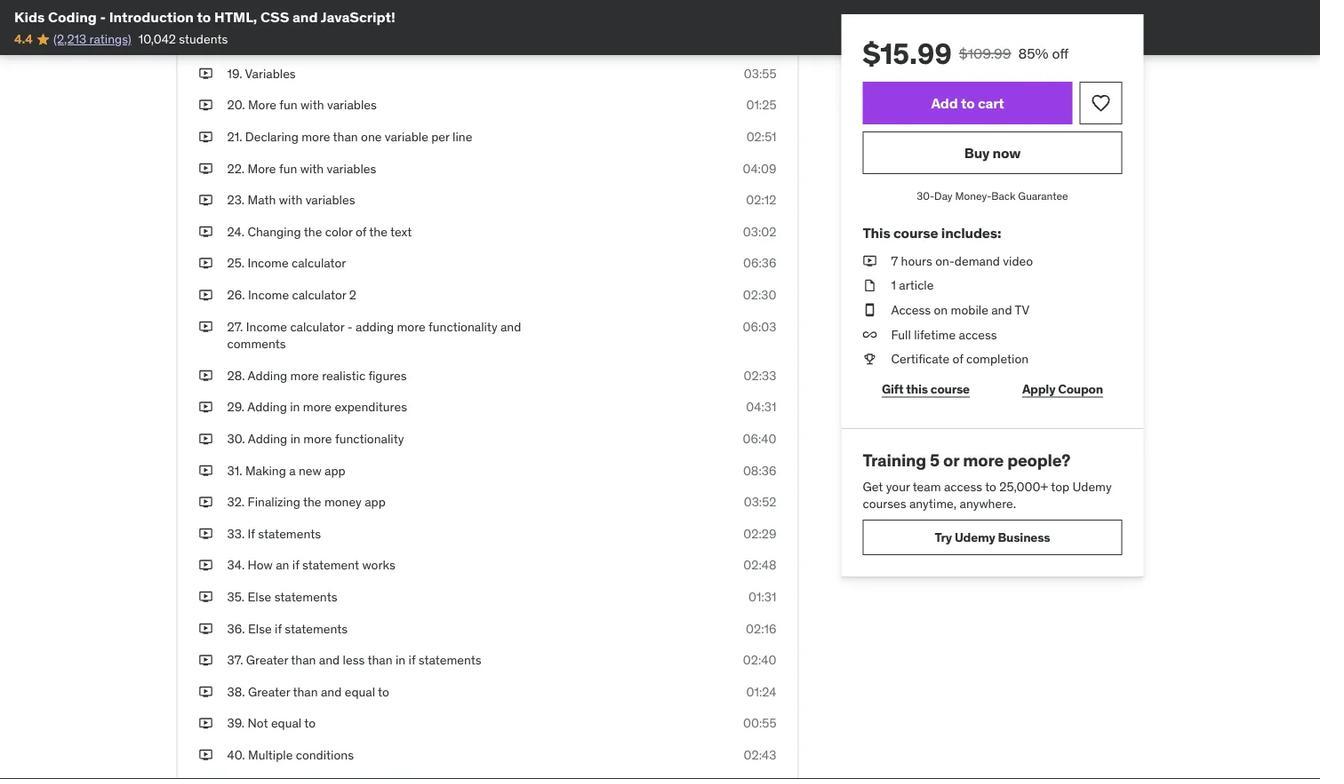 Task type: describe. For each thing, give the bounding box(es) containing it.
this
[[863, 224, 890, 242]]

xsmall image for 22.
[[199, 160, 213, 177]]

xsmall image left 7
[[863, 252, 877, 270]]

add to cart
[[931, 94, 1004, 112]]

line
[[453, 129, 472, 145]]

get
[[863, 478, 883, 494]]

else for 35.
[[248, 589, 271, 605]]

19.
[[227, 65, 242, 81]]

xsmall image down kids coding - introduction to html, css and javascript!
[[199, 33, 213, 51]]

$15.99
[[863, 36, 952, 71]]

on
[[934, 302, 948, 318]]

xsmall image for 32.
[[199, 494, 213, 511]]

team
[[913, 478, 941, 494]]

25,000+
[[999, 478, 1048, 494]]

xsmall image left access
[[863, 302, 877, 319]]

2 vertical spatial variables
[[306, 192, 355, 208]]

38.
[[227, 684, 245, 700]]

anywhere.
[[960, 496, 1016, 512]]

than up 39. not equal to
[[293, 684, 318, 700]]

article
[[899, 277, 934, 293]]

access on mobile and tv
[[891, 302, 1029, 318]]

off
[[1052, 44, 1069, 62]]

statement
[[302, 557, 359, 573]]

greater for 38.
[[248, 684, 290, 700]]

08:36
[[743, 463, 777, 479]]

0 horizontal spatial equal
[[271, 716, 302, 732]]

in for expenditures
[[290, 399, 300, 415]]

xsmall image for 40.
[[199, 747, 213, 764]]

xsmall image left 33. in the bottom left of the page
[[199, 525, 213, 543]]

anytime,
[[909, 496, 957, 512]]

02:51
[[746, 129, 777, 145]]

guarantee
[[1018, 189, 1068, 203]]

certificate
[[891, 351, 950, 367]]

javascript!
[[321, 8, 395, 26]]

1
[[891, 277, 896, 293]]

to up students in the left top of the page
[[197, 8, 211, 26]]

23. math with variables
[[227, 192, 355, 208]]

$109.99
[[959, 44, 1011, 62]]

06:03
[[743, 319, 777, 335]]

(2,213
[[53, 31, 86, 47]]

with for 22. more fun with variables
[[300, 160, 324, 176]]

02:33
[[744, 368, 777, 384]]

video
[[1003, 253, 1033, 269]]

buy now button
[[863, 132, 1122, 174]]

$15.99 $109.99 85% off
[[863, 36, 1069, 71]]

variables for 20. more fun with variables
[[327, 97, 377, 113]]

income for 27.
[[246, 319, 287, 335]]

0 vertical spatial if
[[292, 557, 299, 573]]

32.
[[227, 494, 245, 510]]

19. variables
[[227, 65, 296, 81]]

40.
[[227, 747, 245, 763]]

21. declaring more than one variable per line
[[227, 129, 472, 145]]

0 vertical spatial course
[[893, 224, 938, 242]]

how
[[248, 557, 273, 573]]

0 horizontal spatial if
[[275, 621, 282, 637]]

includes:
[[941, 224, 1001, 242]]

27.
[[227, 319, 243, 335]]

app for 32. finalizing the money app
[[365, 494, 386, 510]]

to down 38. greater than and equal to
[[304, 716, 316, 732]]

spaces
[[281, 34, 322, 50]]

00:55
[[743, 716, 777, 732]]

functionality inside 27. income calculator - adding more functionality and comments
[[429, 319, 497, 335]]

conditions
[[296, 747, 354, 763]]

training
[[863, 450, 926, 471]]

with for 20. more fun with variables
[[301, 97, 324, 113]]

html,
[[214, 8, 257, 26]]

fun for 20.
[[279, 97, 298, 113]]

more down 28. adding more realistic figures
[[303, 399, 332, 415]]

2 vertical spatial with
[[279, 192, 303, 208]]

2 vertical spatial if
[[409, 652, 416, 668]]

variables for 22. more fun with variables
[[327, 160, 376, 176]]

37.
[[227, 652, 243, 668]]

people?
[[1007, 450, 1070, 471]]

xsmall image for 17.
[[199, 2, 213, 19]]

per
[[431, 129, 450, 145]]

gift
[[882, 381, 904, 397]]

works
[[362, 557, 395, 573]]

more inside 27. income calculator - adding more functionality and comments
[[397, 319, 426, 335]]

buy
[[964, 143, 990, 162]]

calculator for 2
[[292, 287, 346, 303]]

adding for 30.
[[248, 431, 287, 447]]

1 vertical spatial course
[[931, 381, 970, 397]]

income for 25.
[[248, 255, 289, 271]]

02:40
[[743, 652, 777, 668]]

04:09
[[743, 160, 777, 176]]

and for access on mobile and tv
[[991, 302, 1012, 318]]

wishlist image
[[1090, 92, 1112, 114]]

courses
[[863, 496, 906, 512]]

22.
[[227, 160, 245, 176]]

28.
[[227, 368, 245, 384]]

xsmall image for 19.
[[199, 65, 213, 82]]

adding for 28.
[[248, 368, 287, 384]]

35. else statements
[[227, 589, 337, 605]]

- inside 27. income calculator - adding more functionality and comments
[[347, 319, 353, 335]]

kids
[[14, 8, 45, 26]]

7 hours on-demand video
[[891, 253, 1033, 269]]

xsmall image left full
[[863, 326, 877, 343]]

coupon
[[1058, 381, 1103, 397]]

24.
[[227, 224, 245, 240]]

or
[[943, 450, 959, 471]]

css
[[260, 8, 289, 26]]

01:31
[[749, 589, 777, 605]]

06:36
[[743, 255, 777, 271]]

0 vertical spatial text
[[363, 2, 384, 18]]

0 vertical spatial access
[[959, 326, 997, 342]]

40. multiple conditions
[[227, 747, 354, 763]]

figures
[[368, 368, 407, 384]]

business
[[998, 529, 1050, 545]]

21.
[[227, 129, 242, 145]]

1 vertical spatial udemy
[[955, 529, 995, 545]]

02:12
[[746, 192, 777, 208]]

the right color
[[369, 224, 387, 240]]

greater for 37.
[[246, 652, 288, 668]]

making
[[245, 463, 286, 479]]

xsmall image left '37.'
[[199, 652, 213, 669]]

to inside "button"
[[961, 94, 975, 112]]

app for 31. making a new app
[[325, 463, 346, 479]]

introduction
[[109, 8, 194, 26]]

an
[[276, 557, 289, 573]]

students
[[179, 31, 228, 47]]

full lifetime access
[[891, 326, 997, 342]]

mobile
[[951, 302, 988, 318]]

your
[[886, 478, 910, 494]]

5
[[930, 450, 940, 471]]

29. adding in more expenditures
[[227, 399, 407, 415]]

xsmall image for 38.
[[199, 684, 213, 701]]

cart
[[978, 94, 1004, 112]]

03:52
[[744, 494, 777, 510]]

header
[[321, 2, 360, 18]]

xsmall image left 36.
[[199, 620, 213, 638]]

02:43
[[744, 747, 777, 763]]

1 article
[[891, 277, 934, 293]]

fun for 22.
[[279, 160, 297, 176]]

03:55
[[744, 65, 777, 81]]

lifetime
[[914, 326, 956, 342]]

more inside training 5 or more people? get your team access to 25,000+ top udemy courses anytime, anywhere.
[[963, 450, 1004, 471]]

0 vertical spatial calculator
[[292, 255, 346, 271]]



Task type: vqa. For each thing, say whether or not it's contained in the screenshot.
winners,
no



Task type: locate. For each thing, give the bounding box(es) containing it.
and inside 27. income calculator - adding more functionality and comments
[[500, 319, 521, 335]]

course down certificate of completion
[[931, 381, 970, 397]]

xsmall image left 23.
[[199, 192, 213, 209]]

06:40
[[743, 431, 777, 447]]

xsmall image left the 38.
[[199, 684, 213, 701]]

finalizing
[[248, 494, 300, 510]]

in right less
[[396, 652, 406, 668]]

try udemy business
[[935, 529, 1050, 545]]

8 xsmall image from the top
[[199, 318, 213, 336]]

0 vertical spatial adding
[[248, 368, 287, 384]]

24. changing the color of the text
[[227, 224, 412, 240]]

0 vertical spatial greater
[[246, 652, 288, 668]]

and for 38. greater than and equal to
[[321, 684, 342, 700]]

1 vertical spatial functionality
[[335, 431, 404, 447]]

if
[[292, 557, 299, 573], [275, 621, 282, 637], [409, 652, 416, 668]]

xsmall image for 20.
[[199, 97, 213, 114]]

course up hours
[[893, 224, 938, 242]]

xsmall image left 21.
[[199, 128, 213, 146]]

1 vertical spatial text
[[390, 224, 412, 240]]

udemy right top
[[1073, 478, 1112, 494]]

1 vertical spatial fun
[[279, 160, 297, 176]]

-
[[100, 8, 106, 26], [347, 319, 353, 335]]

if
[[248, 526, 255, 542]]

1 vertical spatial app
[[365, 494, 386, 510]]

changing for 24.
[[248, 224, 301, 240]]

xsmall image left 39.
[[199, 715, 213, 733]]

26.
[[227, 287, 245, 303]]

1 horizontal spatial text
[[390, 224, 412, 240]]

4.4
[[14, 31, 32, 47]]

changing up 18. white spaces at the top left of page
[[244, 2, 297, 18]]

0 horizontal spatial -
[[100, 8, 106, 26]]

fun up declaring
[[279, 97, 298, 113]]

2 vertical spatial in
[[396, 652, 406, 668]]

2 adding from the top
[[247, 399, 287, 415]]

the for color
[[304, 224, 322, 240]]

9 xsmall image from the top
[[199, 367, 213, 385]]

30.
[[227, 431, 245, 447]]

0 horizontal spatial functionality
[[335, 431, 404, 447]]

access inside training 5 or more people? get your team access to 25,000+ top udemy courses anytime, anywhere.
[[944, 478, 982, 494]]

income inside 27. income calculator - adding more functionality and comments
[[246, 319, 287, 335]]

11 xsmall image from the top
[[199, 462, 213, 480]]

0 vertical spatial -
[[100, 8, 106, 26]]

xsmall image left 27.
[[199, 318, 213, 336]]

01:24
[[746, 684, 777, 700]]

the left color
[[304, 224, 322, 240]]

0 vertical spatial else
[[248, 589, 271, 605]]

buy now
[[964, 143, 1021, 162]]

more right 'adding'
[[397, 319, 426, 335]]

xsmall image left 30.
[[199, 430, 213, 448]]

xsmall image left 19.
[[199, 65, 213, 82]]

xsmall image for 23.
[[199, 192, 213, 209]]

xsmall image
[[199, 33, 213, 51], [199, 223, 213, 241], [863, 252, 877, 270], [863, 277, 877, 294], [199, 286, 213, 304], [863, 302, 877, 319], [863, 326, 877, 343], [863, 351, 877, 368], [199, 399, 213, 416], [199, 525, 213, 543], [199, 557, 213, 574], [199, 589, 213, 606], [199, 620, 213, 638], [199, 652, 213, 669]]

1 vertical spatial access
[[944, 478, 982, 494]]

access
[[959, 326, 997, 342], [944, 478, 982, 494]]

1 vertical spatial else
[[248, 621, 272, 637]]

0 vertical spatial more
[[248, 97, 276, 113]]

0 vertical spatial equal
[[345, 684, 375, 700]]

10,042 students
[[138, 31, 228, 47]]

1 horizontal spatial -
[[347, 319, 353, 335]]

else right 35. at the bottom of the page
[[248, 589, 271, 605]]

adding right the 28.
[[248, 368, 287, 384]]

1 vertical spatial variables
[[327, 160, 376, 176]]

udemy
[[1073, 478, 1112, 494], [955, 529, 995, 545]]

day
[[934, 189, 953, 203]]

25. income calculator
[[227, 255, 346, 271]]

xsmall image left 25.
[[199, 255, 213, 272]]

variables up 21. declaring more than one variable per line
[[327, 97, 377, 113]]

xsmall image left 31. on the bottom of the page
[[199, 462, 213, 480]]

the left money
[[303, 494, 321, 510]]

kids coding - introduction to html, css and javascript!
[[14, 8, 395, 26]]

xsmall image left 32.
[[199, 494, 213, 511]]

xsmall image for 27.
[[199, 318, 213, 336]]

- up ratings)
[[100, 8, 106, 26]]

02:30
[[743, 287, 777, 303]]

access down "mobile" at the right
[[959, 326, 997, 342]]

(2,213 ratings)
[[53, 31, 131, 47]]

1 horizontal spatial equal
[[345, 684, 375, 700]]

1 vertical spatial adding
[[247, 399, 287, 415]]

else right 36.
[[248, 621, 272, 637]]

full
[[891, 326, 911, 342]]

than up 38. greater than and equal to
[[291, 652, 316, 668]]

in for functionality
[[290, 431, 300, 447]]

02:29
[[743, 526, 777, 542]]

31.
[[227, 463, 242, 479]]

1 vertical spatial calculator
[[292, 287, 346, 303]]

of down full lifetime access
[[953, 351, 963, 367]]

more down 20. more fun with variables
[[302, 129, 330, 145]]

adding
[[356, 319, 394, 335]]

than left one
[[333, 129, 358, 145]]

adding for 29.
[[247, 399, 287, 415]]

more for 20.
[[248, 97, 276, 113]]

app right new
[[325, 463, 346, 479]]

26. income calculator 2
[[227, 287, 356, 303]]

1 vertical spatial with
[[300, 160, 324, 176]]

text right header
[[363, 2, 384, 18]]

comments
[[227, 336, 286, 352]]

income for 26.
[[248, 287, 289, 303]]

18. white spaces
[[227, 34, 322, 50]]

35.
[[227, 589, 245, 605]]

13 xsmall image from the top
[[199, 684, 213, 701]]

7 xsmall image from the top
[[199, 255, 213, 272]]

2 more from the top
[[248, 160, 276, 176]]

greater up 39. not equal to
[[248, 684, 290, 700]]

if right an
[[292, 557, 299, 573]]

realistic
[[322, 368, 365, 384]]

xsmall image left 20.
[[199, 97, 213, 114]]

32. finalizing the money app
[[227, 494, 386, 510]]

1 else from the top
[[248, 589, 271, 605]]

2 xsmall image from the top
[[199, 65, 213, 82]]

hours
[[901, 253, 932, 269]]

0 vertical spatial variables
[[327, 97, 377, 113]]

income right 25.
[[248, 255, 289, 271]]

add to cart button
[[863, 82, 1073, 124]]

more right 20.
[[248, 97, 276, 113]]

2 else from the top
[[248, 621, 272, 637]]

changing up the 25. income calculator
[[248, 224, 301, 240]]

variables
[[327, 97, 377, 113], [327, 160, 376, 176], [306, 192, 355, 208]]

ratings)
[[89, 31, 131, 47]]

2 horizontal spatial if
[[409, 652, 416, 668]]

0 vertical spatial income
[[248, 255, 289, 271]]

calculator down 26. income calculator 2
[[290, 319, 344, 335]]

in up 30. adding in more functionality on the bottom left of the page
[[290, 399, 300, 415]]

0 horizontal spatial of
[[356, 224, 366, 240]]

1 vertical spatial if
[[275, 621, 282, 637]]

23.
[[227, 192, 245, 208]]

apply coupon
[[1022, 381, 1103, 397]]

than right less
[[368, 652, 393, 668]]

udemy inside training 5 or more people? get your team access to 25,000+ top udemy courses anytime, anywhere.
[[1073, 478, 1112, 494]]

calculator left 2
[[292, 287, 346, 303]]

income up the comments
[[246, 319, 287, 335]]

if down 35. else statements at the bottom of the page
[[275, 621, 282, 637]]

to down 37. greater than and less than in if statements
[[378, 684, 389, 700]]

17. changing the header text
[[227, 2, 384, 18]]

greater right '37.'
[[246, 652, 288, 668]]

7
[[891, 253, 898, 269]]

try udemy business link
[[863, 520, 1122, 556]]

calculator
[[292, 255, 346, 271], [292, 287, 346, 303], [290, 319, 344, 335]]

in up a
[[290, 431, 300, 447]]

xsmall image left 34.
[[199, 557, 213, 574]]

money-
[[955, 189, 991, 203]]

1 vertical spatial in
[[290, 431, 300, 447]]

4 xsmall image from the top
[[199, 128, 213, 146]]

0 vertical spatial with
[[301, 97, 324, 113]]

multiple
[[248, 747, 293, 763]]

else for 36.
[[248, 621, 272, 637]]

04:31
[[746, 399, 777, 415]]

02:48
[[743, 557, 777, 573]]

15 xsmall image from the top
[[199, 747, 213, 764]]

the
[[300, 2, 318, 18], [304, 224, 322, 240], [369, 224, 387, 240], [303, 494, 321, 510]]

1 horizontal spatial app
[[365, 494, 386, 510]]

top
[[1051, 478, 1070, 494]]

- left 'adding'
[[347, 319, 353, 335]]

1 vertical spatial greater
[[248, 684, 290, 700]]

app right money
[[365, 494, 386, 510]]

1 xsmall image from the top
[[199, 2, 213, 19]]

2 vertical spatial calculator
[[290, 319, 344, 335]]

1 vertical spatial of
[[953, 351, 963, 367]]

xsmall image for 31.
[[199, 462, 213, 480]]

02:16
[[746, 621, 777, 637]]

variables down 21. declaring more than one variable per line
[[327, 160, 376, 176]]

0 vertical spatial functionality
[[429, 319, 497, 335]]

xsmall image for 21.
[[199, 128, 213, 146]]

0 horizontal spatial app
[[325, 463, 346, 479]]

to left cart
[[961, 94, 975, 112]]

the for header
[[300, 2, 318, 18]]

variables up color
[[306, 192, 355, 208]]

fun up "23. math with variables"
[[279, 160, 297, 176]]

6 xsmall image from the top
[[199, 192, 213, 209]]

3 adding from the top
[[248, 431, 287, 447]]

variables
[[245, 65, 296, 81]]

the for money
[[303, 494, 321, 510]]

0 vertical spatial in
[[290, 399, 300, 415]]

to inside training 5 or more people? get your team access to 25,000+ top udemy courses anytime, anywhere.
[[985, 478, 996, 494]]

30-day money-back guarantee
[[917, 189, 1068, 203]]

xsmall image left "40." at the left of page
[[199, 747, 213, 764]]

add
[[931, 94, 958, 112]]

xsmall image left 17.
[[199, 2, 213, 19]]

a
[[289, 463, 296, 479]]

the left header
[[300, 2, 318, 18]]

1 vertical spatial income
[[248, 287, 289, 303]]

xsmall image for 25.
[[199, 255, 213, 272]]

30-
[[917, 189, 934, 203]]

more up 29. adding in more expenditures
[[290, 368, 319, 384]]

more down 29. adding in more expenditures
[[303, 431, 332, 447]]

0 horizontal spatial text
[[363, 2, 384, 18]]

equal right 'not' on the bottom of page
[[271, 716, 302, 732]]

to up anywhere.
[[985, 478, 996, 494]]

20.
[[227, 97, 245, 113]]

xsmall image left certificate
[[863, 351, 877, 368]]

xsmall image left 22.
[[199, 160, 213, 177]]

with up 21. declaring more than one variable per line
[[301, 97, 324, 113]]

10 xsmall image from the top
[[199, 430, 213, 448]]

0 vertical spatial changing
[[244, 2, 297, 18]]

1 adding from the top
[[248, 368, 287, 384]]

1 horizontal spatial functionality
[[429, 319, 497, 335]]

greater
[[246, 652, 288, 668], [248, 684, 290, 700]]

33.
[[227, 526, 245, 542]]

0 vertical spatial of
[[356, 224, 366, 240]]

access down or
[[944, 478, 982, 494]]

adding right 30.
[[248, 431, 287, 447]]

equal down 37. greater than and less than in if statements
[[345, 684, 375, 700]]

1 more from the top
[[248, 97, 276, 113]]

1 horizontal spatial udemy
[[1073, 478, 1112, 494]]

more right 22.
[[248, 160, 276, 176]]

text right color
[[390, 224, 412, 240]]

xsmall image left the 1
[[863, 277, 877, 294]]

back
[[991, 189, 1016, 203]]

1 vertical spatial changing
[[248, 224, 301, 240]]

5 xsmall image from the top
[[199, 160, 213, 177]]

more for 22.
[[248, 160, 276, 176]]

and
[[292, 8, 318, 26], [991, 302, 1012, 318], [500, 319, 521, 335], [319, 652, 340, 668], [321, 684, 342, 700]]

udemy right try
[[955, 529, 995, 545]]

0 vertical spatial udemy
[[1073, 478, 1112, 494]]

access
[[891, 302, 931, 318]]

34.
[[227, 557, 245, 573]]

0 vertical spatial app
[[325, 463, 346, 479]]

calculator down 24. changing the color of the text
[[292, 255, 346, 271]]

xsmall image left 26.
[[199, 286, 213, 304]]

functionality right 'adding'
[[429, 319, 497, 335]]

changing for 17.
[[244, 2, 297, 18]]

29.
[[227, 399, 245, 415]]

30. adding in more functionality
[[227, 431, 404, 447]]

xsmall image
[[199, 2, 213, 19], [199, 65, 213, 82], [199, 97, 213, 114], [199, 128, 213, 146], [199, 160, 213, 177], [199, 192, 213, 209], [199, 255, 213, 272], [199, 318, 213, 336], [199, 367, 213, 385], [199, 430, 213, 448], [199, 462, 213, 480], [199, 494, 213, 511], [199, 684, 213, 701], [199, 715, 213, 733], [199, 747, 213, 764]]

1 vertical spatial equal
[[271, 716, 302, 732]]

2 vertical spatial adding
[[248, 431, 287, 447]]

33. if statements
[[227, 526, 321, 542]]

xsmall image left 35. at the bottom of the page
[[199, 589, 213, 606]]

not
[[248, 716, 268, 732]]

functionality down the "expenditures"
[[335, 431, 404, 447]]

and for 37. greater than and less than in if statements
[[319, 652, 340, 668]]

1 vertical spatial -
[[347, 319, 353, 335]]

with right math
[[279, 192, 303, 208]]

else
[[248, 589, 271, 605], [248, 621, 272, 637]]

xsmall image for 28.
[[199, 367, 213, 385]]

3 xsmall image from the top
[[199, 97, 213, 114]]

xsmall image left the 29.
[[199, 399, 213, 416]]

0 horizontal spatial udemy
[[955, 529, 995, 545]]

xsmall image left the 28.
[[199, 367, 213, 385]]

of right color
[[356, 224, 366, 240]]

18.
[[227, 34, 243, 50]]

income right 26.
[[248, 287, 289, 303]]

xsmall image for 39.
[[199, 715, 213, 733]]

adding right the 29.
[[247, 399, 287, 415]]

with up "23. math with variables"
[[300, 160, 324, 176]]

xsmall image for 30.
[[199, 430, 213, 448]]

0 vertical spatial fun
[[279, 97, 298, 113]]

calculator inside 27. income calculator - adding more functionality and comments
[[290, 319, 344, 335]]

more
[[302, 129, 330, 145], [397, 319, 426, 335], [290, 368, 319, 384], [303, 399, 332, 415], [303, 431, 332, 447], [963, 450, 1004, 471]]

27. income calculator - adding more functionality and comments
[[227, 319, 521, 352]]

2 vertical spatial income
[[246, 319, 287, 335]]

1 horizontal spatial of
[[953, 351, 963, 367]]

12 xsmall image from the top
[[199, 494, 213, 511]]

39.
[[227, 716, 245, 732]]

14 xsmall image from the top
[[199, 715, 213, 733]]

xsmall image left 24.
[[199, 223, 213, 241]]

1 vertical spatial more
[[248, 160, 276, 176]]

28. adding more realistic figures
[[227, 368, 407, 384]]

39. not equal to
[[227, 716, 316, 732]]

gift this course
[[882, 381, 970, 397]]

more right or
[[963, 450, 1004, 471]]

apply
[[1022, 381, 1055, 397]]

1 horizontal spatial if
[[292, 557, 299, 573]]

calculator for -
[[290, 319, 344, 335]]

36.
[[227, 621, 245, 637]]

if right less
[[409, 652, 416, 668]]



